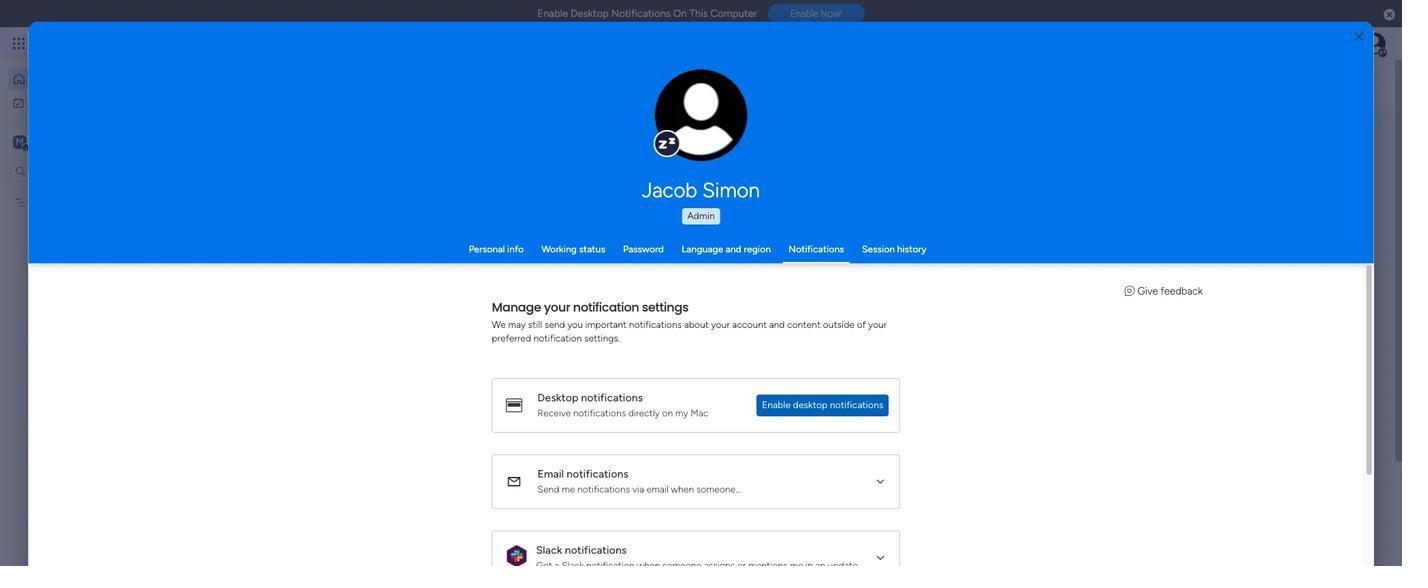 Task type: vqa. For each thing, say whether or not it's contained in the screenshot.
Roy Mann image
no



Task type: locate. For each thing, give the bounding box(es) containing it.
enable inside button
[[791, 8, 819, 19]]

give feedback
[[1138, 285, 1203, 298]]

about
[[684, 319, 709, 331]]

send
[[538, 484, 559, 496]]

my
[[30, 96, 43, 108], [32, 197, 45, 208]]

notifications left "on"
[[612, 7, 671, 20]]

password
[[623, 244, 664, 256]]

change profile picture
[[673, 123, 731, 145]]

working
[[542, 244, 577, 256]]

still
[[528, 319, 542, 331]]

send
[[545, 319, 565, 331]]

start
[[488, 466, 511, 479]]

enable desktop notifications on this computer
[[538, 7, 757, 20]]

my work button
[[8, 92, 146, 113]]

main workspace
[[31, 135, 112, 148]]

email
[[647, 484, 669, 496]]

notification down send
[[534, 333, 582, 344]]

notifications right slack on the left of page
[[565, 544, 627, 557]]

1 vertical spatial and
[[769, 319, 785, 331]]

and
[[726, 244, 742, 256], [769, 319, 785, 331], [467, 466, 485, 479]]

notifications right desktop
[[830, 400, 884, 411]]

enable for enable desktop notifications
[[762, 400, 791, 411]]

mac
[[691, 408, 709, 419]]

status
[[579, 244, 606, 256]]

me
[[562, 484, 575, 496]]

my inside list box
[[32, 197, 45, 208]]

0 horizontal spatial and
[[467, 466, 485, 479]]

preferred
[[492, 333, 531, 344]]

working status link
[[542, 244, 606, 256]]

workspace
[[58, 135, 112, 148]]

workspace image
[[13, 135, 27, 150]]

home
[[31, 73, 57, 84]]

enable
[[538, 7, 568, 20], [791, 8, 819, 19], [762, 400, 791, 411]]

your
[[544, 299, 570, 316], [711, 319, 730, 331], [869, 319, 887, 331], [384, 466, 407, 479]]

1 vertical spatial notification
[[534, 333, 582, 344]]

language and region
[[682, 244, 771, 256]]

important
[[585, 319, 627, 331]]

desktop notifications receive notifications directly on my mac
[[538, 391, 709, 419]]

notifications inside "button"
[[830, 400, 884, 411]]

option
[[0, 190, 174, 193]]

notifications
[[629, 319, 682, 331], [581, 391, 643, 404], [830, 400, 884, 411], [573, 408, 626, 419], [567, 468, 629, 481], [577, 484, 630, 496], [565, 544, 627, 557]]

1 horizontal spatial and
[[726, 244, 742, 256]]

jacob simon image
[[1365, 33, 1387, 55]]

on
[[662, 408, 673, 419]]

enable desktop notifications button
[[757, 395, 889, 417]]

0 vertical spatial my
[[30, 96, 43, 108]]

collaborating
[[513, 466, 578, 479]]

teammates
[[409, 466, 464, 479]]

work
[[45, 96, 66, 108]]

session
[[862, 244, 895, 256]]

notification
[[573, 299, 639, 316], [534, 333, 582, 344]]

my inside "button"
[[30, 96, 43, 108]]

slack notifications button
[[493, 532, 900, 567]]

notification up important
[[573, 299, 639, 316]]

session history
[[862, 244, 927, 256]]

email notifications send me notifications via email when someone...
[[538, 468, 741, 496]]

password link
[[623, 244, 664, 256]]

and left start
[[467, 466, 485, 479]]

0 horizontal spatial notifications
[[612, 7, 671, 20]]

may
[[508, 319, 526, 331]]

1 vertical spatial desktop
[[538, 391, 579, 404]]

invite
[[354, 466, 382, 479]]

enable for enable desktop notifications on this computer
[[538, 7, 568, 20]]

outside
[[823, 319, 855, 331]]

my left work
[[30, 96, 43, 108]]

notifications down settings
[[629, 319, 682, 331]]

my left board
[[32, 197, 45, 208]]

enable inside "button"
[[762, 400, 791, 411]]

notifications right region
[[789, 244, 845, 256]]

and inside manage your notification settings we may still send you important notifications about your account and content outside of your preferred notification settings.
[[769, 319, 785, 331]]

invite your teammates and start collaborating
[[354, 466, 578, 479]]

give
[[1138, 285, 1159, 298]]

notifications up me
[[567, 468, 629, 481]]

and left region
[[726, 244, 742, 256]]

receive
[[538, 408, 571, 419]]

desktop
[[571, 7, 609, 20], [538, 391, 579, 404]]

settings.
[[584, 333, 620, 344]]

language and region link
[[682, 244, 771, 256]]

your right of
[[869, 319, 887, 331]]

via
[[633, 484, 644, 496]]

notifications left via
[[577, 484, 630, 496]]

2 horizontal spatial and
[[769, 319, 785, 331]]

your up send
[[544, 299, 570, 316]]

notifications left directly
[[573, 408, 626, 419]]

my
[[675, 408, 688, 419]]

jacob
[[643, 179, 698, 203]]

select product image
[[12, 37, 26, 50]]

1 horizontal spatial notifications
[[789, 244, 845, 256]]

m
[[16, 136, 24, 148]]

1 vertical spatial notifications
[[789, 244, 845, 256]]

notifications inside dropdown button
[[565, 544, 627, 557]]

1 vertical spatial my
[[32, 197, 45, 208]]

and left content
[[769, 319, 785, 331]]

notifications
[[612, 7, 671, 20], [789, 244, 845, 256]]



Task type: describe. For each thing, give the bounding box(es) containing it.
computer
[[711, 7, 757, 20]]

my board list box
[[0, 188, 174, 398]]

language
[[682, 244, 724, 256]]

enable now!
[[791, 8, 843, 19]]

manage
[[492, 299, 541, 316]]

picture
[[688, 135, 716, 145]]

enable now! button
[[768, 4, 865, 24]]

personal info link
[[469, 244, 524, 256]]

0 vertical spatial notifications
[[612, 7, 671, 20]]

notifications inside manage your notification settings we may still send you important notifications about your account and content outside of your preferred notification settings.
[[629, 319, 682, 331]]

change
[[673, 123, 703, 133]]

manage your notification settings we may still send you important notifications about your account and content outside of your preferred notification settings.
[[492, 299, 887, 344]]

give feedback link
[[1125, 285, 1203, 298]]

notifications up directly
[[581, 391, 643, 404]]

admin
[[688, 211, 715, 222]]

someone...
[[697, 484, 741, 496]]

session history link
[[862, 244, 927, 256]]

your right invite on the left bottom
[[384, 466, 407, 479]]

0 vertical spatial desktop
[[571, 7, 609, 20]]

directly
[[628, 408, 660, 419]]

close image
[[1356, 32, 1364, 42]]

jacob simon
[[643, 179, 760, 203]]

desktop
[[793, 400, 828, 411]]

0 vertical spatial and
[[726, 244, 742, 256]]

desktop inside desktop notifications receive notifications directly on my mac
[[538, 391, 579, 404]]

my work
[[30, 96, 66, 108]]

working status
[[542, 244, 606, 256]]

main
[[31, 135, 55, 148]]

your right "about"
[[711, 319, 730, 331]]

email
[[538, 468, 564, 481]]

my for my work
[[30, 96, 43, 108]]

dapulse close image
[[1385, 8, 1396, 22]]

region
[[744, 244, 771, 256]]

slack notifications
[[536, 544, 627, 557]]

content
[[787, 319, 821, 331]]

0 vertical spatial notification
[[573, 299, 639, 316]]

enable for enable now!
[[791, 8, 819, 19]]

my for my board
[[32, 197, 45, 208]]

Search in workspace field
[[29, 164, 114, 179]]

simon
[[703, 179, 760, 203]]

profile
[[706, 123, 731, 133]]

v2 user feedback image
[[1125, 285, 1135, 298]]

when
[[671, 484, 694, 496]]

info
[[508, 244, 524, 256]]

settings
[[642, 299, 689, 316]]

this
[[690, 7, 708, 20]]

enable desktop notifications
[[762, 400, 884, 411]]

slack
[[536, 544, 562, 557]]

jacob simon button
[[514, 179, 889, 203]]

personal
[[469, 244, 505, 256]]

home button
[[8, 68, 146, 90]]

notifications link
[[789, 244, 845, 256]]

personal info
[[469, 244, 524, 256]]

workspace selection element
[[13, 134, 114, 152]]

history
[[898, 244, 927, 256]]

change profile picture button
[[655, 69, 748, 162]]

you
[[567, 319, 583, 331]]

on
[[674, 7, 687, 20]]

account
[[732, 319, 767, 331]]

board
[[47, 197, 72, 208]]

now!
[[821, 8, 843, 19]]

feedback
[[1161, 285, 1203, 298]]

we
[[492, 319, 506, 331]]

my board
[[32, 197, 72, 208]]

of
[[857, 319, 866, 331]]

2 vertical spatial and
[[467, 466, 485, 479]]



